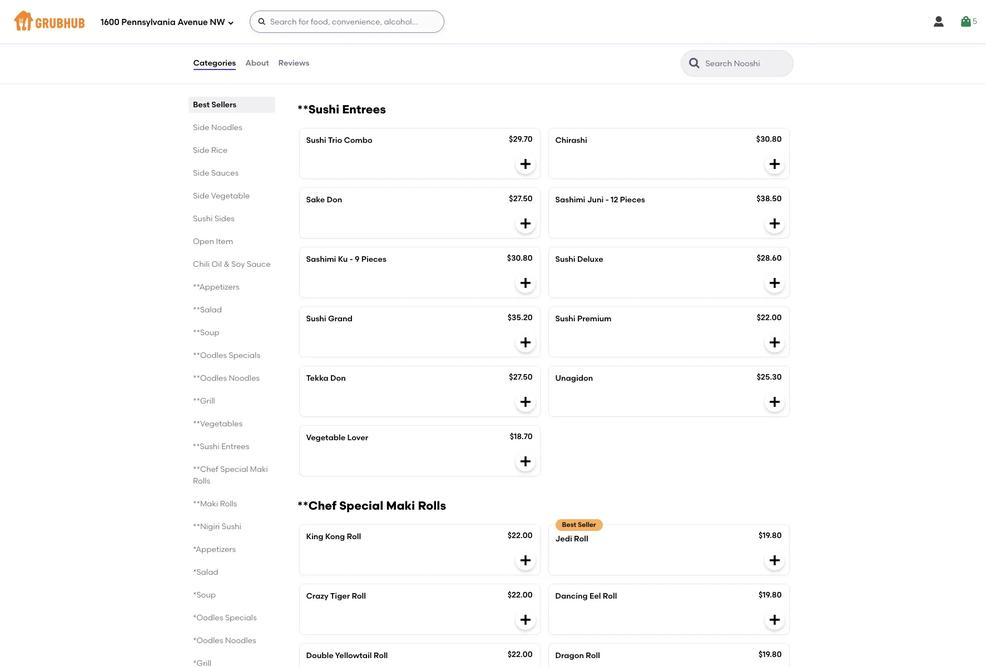Task type: describe. For each thing, give the bounding box(es) containing it.
about
[[246, 58, 269, 68]]

**chef special maki rolls inside tab
[[193, 465, 268, 486]]

sauces
[[211, 169, 239, 178]]

svg image inside 5 button
[[960, 15, 973, 28]]

roll for dancing eel roll
[[603, 592, 617, 602]]

$27.50 for unagidon
[[509, 373, 533, 382]]

tiger
[[330, 592, 350, 602]]

svg image for chirashi
[[768, 157, 782, 171]]

tekka
[[306, 374, 329, 383]]

eel
[[590, 592, 601, 602]]

reviews button
[[278, 43, 310, 83]]

**sushi inside tab
[[193, 442, 220, 452]]

lover
[[348, 433, 368, 443]]

tekka don
[[306, 374, 346, 383]]

*appetizers
[[193, 545, 236, 555]]

roll for crazy tiger roll
[[352, 592, 366, 602]]

Search for food, convenience, alcohol... search field
[[250, 11, 445, 33]]

open item
[[193, 237, 233, 247]]

1 $19.80 from the top
[[759, 531, 782, 541]]

don for tekka don
[[331, 374, 346, 383]]

juni
[[588, 195, 604, 205]]

vegetable for vegetable lover
[[306, 433, 346, 443]]

item
[[216, 237, 233, 247]]

pieces for sashimi ku - 9 pieces
[[362, 255, 387, 264]]

*appetizers tab
[[193, 544, 271, 556]]

side vegetable
[[193, 191, 250, 201]]

$19.25
[[510, 36, 533, 45]]

roll right dragon
[[586, 652, 600, 661]]

5
[[973, 17, 978, 26]]

**maki rolls
[[193, 500, 237, 509]]

svg image for sushi grand
[[519, 336, 532, 349]]

1 horizontal spatial entrees
[[342, 102, 386, 116]]

side noodles
[[193, 123, 242, 132]]

$18.70
[[510, 432, 533, 442]]

**appetizers tab
[[193, 282, 271, 293]]

**nigiri
[[193, 523, 220, 532]]

specials for **oodles specials
[[229, 351, 260, 361]]

**grill
[[193, 397, 215, 406]]

grand
[[328, 314, 353, 324]]

spicy)
[[401, 37, 424, 46]]

categories
[[193, 58, 236, 68]]

combo
[[344, 136, 373, 145]]

$19.80 for dragon roll
[[759, 651, 782, 660]]

king
[[306, 533, 324, 542]]

noodles for **oodles noodles
[[229, 374, 260, 383]]

**oodles for **oodles specials
[[193, 351, 227, 361]]

sides
[[214, 214, 234, 224]]

sushi premium
[[556, 314, 612, 324]]

vegetable hot pot (mild-spicy)
[[306, 37, 424, 46]]

sushi for sushi trio combo
[[306, 136, 327, 145]]

**nigiri sushi tab
[[193, 522, 271, 533]]

side for side noodles
[[193, 123, 209, 132]]

specials for *oodles specials
[[225, 614, 257, 623]]

don for sake don
[[327, 195, 342, 205]]

**appetizers
[[193, 283, 239, 292]]

**oodles noodles
[[193, 374, 260, 383]]

$35.20
[[508, 313, 533, 323]]

open
[[193, 237, 214, 247]]

$30.80 for sashimi ku - 9 pieces
[[507, 254, 533, 263]]

svg image for sushi premium
[[768, 336, 782, 349]]

Search Nooshi search field
[[705, 58, 790, 69]]

sushi trio combo
[[306, 136, 373, 145]]

*oodles noodles tab
[[193, 636, 271, 647]]

noodles for *oodles noodles
[[225, 637, 256, 646]]

yellowtail
[[335, 652, 372, 661]]

**sushi entrees inside tab
[[193, 442, 250, 452]]

svg image for sushi trio combo
[[519, 157, 532, 171]]

roll for king kong roll
[[347, 533, 361, 542]]

trio
[[328, 136, 342, 145]]

noodles for side noodles
[[211, 123, 242, 132]]

**oodles specials tab
[[193, 350, 271, 362]]

search icon image
[[688, 57, 702, 70]]

5 button
[[960, 12, 978, 32]]

open item tab
[[193, 236, 271, 248]]

**chef inside tab
[[193, 465, 218, 475]]

*oodles noodles
[[193, 637, 256, 646]]

&
[[224, 260, 229, 269]]

2 horizontal spatial rolls
[[418, 499, 446, 513]]

**soup tab
[[193, 327, 271, 339]]

crazy tiger roll
[[306, 592, 366, 602]]

sauce
[[247, 260, 271, 269]]

pot
[[363, 37, 376, 46]]

pieces for sashimi juni - 12 pieces
[[620, 195, 646, 205]]

best for seller
[[562, 521, 577, 529]]

sushi for sushi deluxe
[[556, 255, 576, 264]]

vegetable lover
[[306, 433, 368, 443]]

best for sellers
[[193, 100, 210, 110]]

*oodles for *oodles noodles
[[193, 637, 223, 646]]

unagidon
[[556, 374, 594, 383]]

rice
[[211, 146, 227, 155]]

best sellers tab
[[193, 99, 271, 111]]

*salad
[[193, 568, 218, 578]]

sashimi juni - 12 pieces
[[556, 195, 646, 205]]

*oodles for *oodles specials
[[193, 614, 223, 623]]

special inside tab
[[220, 465, 248, 475]]

king kong roll
[[306, 533, 361, 542]]

1600 pennsylvania avenue nw
[[101, 17, 225, 27]]

sake don
[[306, 195, 342, 205]]

svg image for sake don
[[519, 217, 532, 230]]

vegetable for vegetable hot pot (mild-spicy)
[[306, 37, 346, 46]]

**grill tab
[[193, 396, 271, 407]]

dancing eel roll
[[556, 592, 617, 602]]

dragon roll
[[556, 652, 600, 661]]

**oodles for **oodles noodles
[[193, 374, 227, 383]]

nw
[[210, 17, 225, 27]]

9
[[355, 255, 360, 264]]

**salad
[[193, 306, 222, 315]]

crazy
[[306, 592, 329, 602]]

dancing
[[556, 592, 588, 602]]

- for 12
[[606, 195, 609, 205]]



Task type: locate. For each thing, give the bounding box(es) containing it.
sashimi for sashimi juni - 12 pieces
[[556, 195, 586, 205]]

**sushi entrees tab
[[193, 441, 271, 453]]

side
[[193, 123, 209, 132], [193, 146, 209, 155], [193, 169, 209, 178], [193, 191, 209, 201]]

roll right yellowtail
[[374, 652, 388, 661]]

0 horizontal spatial special
[[220, 465, 248, 475]]

1 horizontal spatial best
[[562, 521, 577, 529]]

best inside "tab"
[[193, 100, 210, 110]]

svg image for sashimi ku - 9 pieces
[[519, 277, 532, 290]]

0 horizontal spatial **sushi entrees
[[193, 442, 250, 452]]

sushi sides
[[193, 214, 234, 224]]

0 vertical spatial **chef special maki rolls
[[193, 465, 268, 486]]

roll down seller
[[574, 535, 589, 544]]

**sushi up trio
[[297, 102, 340, 116]]

$28.60
[[757, 254, 782, 263]]

roll right tiger at the left
[[352, 592, 366, 602]]

sushi inside tab
[[193, 214, 213, 224]]

chili
[[193, 260, 210, 269]]

sushi left trio
[[306, 136, 327, 145]]

double
[[306, 652, 334, 661]]

vegetable
[[306, 37, 346, 46], [211, 191, 250, 201], [306, 433, 346, 443]]

4 side from the top
[[193, 191, 209, 201]]

1 vertical spatial **chef
[[297, 499, 337, 513]]

svg image for unagidon
[[768, 396, 782, 409]]

0 vertical spatial $30.80
[[757, 135, 782, 144]]

1 vertical spatial $27.50
[[509, 373, 533, 382]]

svg image
[[960, 15, 973, 28], [258, 17, 266, 26], [227, 19, 234, 26], [519, 157, 532, 171], [768, 157, 782, 171], [519, 217, 532, 230], [768, 217, 782, 230], [519, 277, 532, 290], [768, 277, 782, 290], [519, 336, 532, 349], [768, 396, 782, 409], [519, 455, 532, 469]]

entrees
[[342, 102, 386, 116], [221, 442, 250, 452]]

0 vertical spatial best
[[193, 100, 210, 110]]

side for side rice
[[193, 146, 209, 155]]

sashimi
[[556, 195, 586, 205], [306, 255, 336, 264]]

*soup
[[193, 591, 216, 601]]

3 $19.80 from the top
[[759, 651, 782, 660]]

2 side from the top
[[193, 146, 209, 155]]

1 horizontal spatial special
[[340, 499, 384, 513]]

**oodles up **grill
[[193, 374, 227, 383]]

pieces right 9 on the left top
[[362, 255, 387, 264]]

sushi for sushi premium
[[556, 314, 576, 324]]

0 vertical spatial pieces
[[620, 195, 646, 205]]

1 horizontal spatial -
[[606, 195, 609, 205]]

$29.70
[[509, 135, 533, 144]]

hot
[[348, 37, 361, 46]]

1 vertical spatial best
[[562, 521, 577, 529]]

**chef
[[193, 465, 218, 475], [297, 499, 337, 513]]

best
[[193, 100, 210, 110], [562, 521, 577, 529]]

double yellowtail roll
[[306, 652, 388, 661]]

0 vertical spatial $19.80
[[759, 531, 782, 541]]

specials up the '*oodles noodles' tab
[[225, 614, 257, 623]]

1 vertical spatial **chef special maki rolls
[[297, 499, 446, 513]]

1 vertical spatial entrees
[[221, 442, 250, 452]]

pieces right 12
[[620, 195, 646, 205]]

0 horizontal spatial maki
[[250, 465, 268, 475]]

sushi sides tab
[[193, 213, 271, 225]]

0 vertical spatial vegetable
[[306, 37, 346, 46]]

1 vertical spatial -
[[350, 255, 353, 264]]

0 horizontal spatial entrees
[[221, 442, 250, 452]]

1 horizontal spatial **sushi
[[297, 102, 340, 116]]

side left the rice
[[193, 146, 209, 155]]

0 horizontal spatial sashimi
[[306, 255, 336, 264]]

ku
[[338, 255, 348, 264]]

maki inside tab
[[250, 465, 268, 475]]

-
[[606, 195, 609, 205], [350, 255, 353, 264]]

1 horizontal spatial **chef
[[297, 499, 337, 513]]

**oodles down **soup
[[193, 351, 227, 361]]

**sushi entrees down **vegetables
[[193, 442, 250, 452]]

0 vertical spatial sashimi
[[556, 195, 586, 205]]

0 vertical spatial entrees
[[342, 102, 386, 116]]

side left sauces
[[193, 169, 209, 178]]

best inside best seller jedi roll
[[562, 521, 577, 529]]

pieces
[[620, 195, 646, 205], [362, 255, 387, 264]]

*salad tab
[[193, 567, 271, 579]]

2 *oodles from the top
[[193, 637, 223, 646]]

noodles down sellers
[[211, 123, 242, 132]]

sushi left "deluxe"
[[556, 255, 576, 264]]

**soup
[[193, 328, 219, 338]]

$19.80
[[759, 531, 782, 541], [759, 591, 782, 600], [759, 651, 782, 660]]

**chef special maki rolls
[[193, 465, 268, 486], [297, 499, 446, 513]]

side for side sauces
[[193, 169, 209, 178]]

1 horizontal spatial maki
[[386, 499, 415, 513]]

vegetable inside tab
[[211, 191, 250, 201]]

*oodles down *soup
[[193, 614, 223, 623]]

0 horizontal spatial $30.80
[[507, 254, 533, 263]]

0 horizontal spatial -
[[350, 255, 353, 264]]

**sushi entrees up sushi trio combo
[[297, 102, 386, 116]]

0 horizontal spatial rolls
[[193, 477, 210, 486]]

0 horizontal spatial **sushi
[[193, 442, 220, 452]]

$30.80 for chirashi
[[757, 135, 782, 144]]

*soup tab
[[193, 590, 271, 602]]

side for side vegetable
[[193, 191, 209, 201]]

1 horizontal spatial pieces
[[620, 195, 646, 205]]

1 **oodles from the top
[[193, 351, 227, 361]]

**vegetables tab
[[193, 419, 271, 430]]

svg image for dancing eel roll
[[768, 614, 782, 627]]

**oodles
[[193, 351, 227, 361], [193, 374, 227, 383]]

1 *oodles from the top
[[193, 614, 223, 623]]

sushi down **maki rolls tab
[[222, 523, 241, 532]]

seller
[[578, 521, 596, 529]]

1 vertical spatial $30.80
[[507, 254, 533, 263]]

roll right eel
[[603, 592, 617, 602]]

best up jedi
[[562, 521, 577, 529]]

**nigiri sushi
[[193, 523, 241, 532]]

dragon
[[556, 652, 584, 661]]

1 side from the top
[[193, 123, 209, 132]]

0 vertical spatial don
[[327, 195, 342, 205]]

special up the kong
[[340, 499, 384, 513]]

sake
[[306, 195, 325, 205]]

entrees inside tab
[[221, 442, 250, 452]]

sushi left sides
[[193, 214, 213, 224]]

1 vertical spatial noodles
[[229, 374, 260, 383]]

sushi left premium
[[556, 314, 576, 324]]

$22.00 for double yellowtail roll
[[508, 651, 533, 660]]

**chef special maki rolls tab
[[193, 464, 271, 488]]

svg image inside main navigation navigation
[[933, 15, 946, 28]]

0 vertical spatial **oodles
[[193, 351, 227, 361]]

**sushi down **vegetables
[[193, 442, 220, 452]]

deluxe
[[578, 255, 604, 264]]

sashimi left juni
[[556, 195, 586, 205]]

(mild-
[[378, 37, 401, 46]]

*oodles specials tab
[[193, 613, 271, 624]]

12
[[611, 195, 619, 205]]

noodles down the **oodles specials tab
[[229, 374, 260, 383]]

$25.30
[[757, 373, 782, 382]]

sushi for sushi grand
[[306, 314, 327, 324]]

0 horizontal spatial **chef special maki rolls
[[193, 465, 268, 486]]

0 vertical spatial **chef
[[193, 465, 218, 475]]

*oodles inside *oodles specials "tab"
[[193, 614, 223, 623]]

rolls inside **chef special maki rolls
[[193, 477, 210, 486]]

svg image for sashimi juni - 12 pieces
[[768, 217, 782, 230]]

maki
[[250, 465, 268, 475], [386, 499, 415, 513]]

about button
[[245, 43, 270, 83]]

sushi left grand
[[306, 314, 327, 324]]

1 vertical spatial specials
[[225, 614, 257, 623]]

0 vertical spatial noodles
[[211, 123, 242, 132]]

3 side from the top
[[193, 169, 209, 178]]

**maki rolls tab
[[193, 499, 271, 510]]

side rice
[[193, 146, 227, 155]]

specials inside "tab"
[[225, 614, 257, 623]]

$19.80 for dancing eel roll
[[759, 591, 782, 600]]

**maki
[[193, 500, 218, 509]]

svg image for king kong roll
[[519, 554, 532, 568]]

don right the tekka
[[331, 374, 346, 383]]

**salad tab
[[193, 304, 271, 316]]

*oodles specials
[[193, 614, 257, 623]]

$22.00
[[757, 313, 782, 323], [508, 531, 533, 541], [508, 591, 533, 600], [508, 651, 533, 660]]

specials inside tab
[[229, 351, 260, 361]]

specials
[[229, 351, 260, 361], [225, 614, 257, 623]]

sushi deluxe
[[556, 255, 604, 264]]

0 horizontal spatial pieces
[[362, 255, 387, 264]]

side sauces tab
[[193, 168, 271, 179]]

- left 9 on the left top
[[350, 255, 353, 264]]

1 horizontal spatial **sushi entrees
[[297, 102, 386, 116]]

**oodles noodles tab
[[193, 373, 271, 385]]

don
[[327, 195, 342, 205], [331, 374, 346, 383]]

soy
[[231, 260, 245, 269]]

side up sushi sides
[[193, 191, 209, 201]]

- left 12
[[606, 195, 609, 205]]

0 vertical spatial *oodles
[[193, 614, 223, 623]]

sashimi left ku
[[306, 255, 336, 264]]

1 vertical spatial **sushi
[[193, 442, 220, 452]]

entrees up combo
[[342, 102, 386, 116]]

categories button
[[193, 43, 237, 83]]

svg image
[[933, 15, 946, 28], [768, 336, 782, 349], [519, 396, 532, 409], [519, 554, 532, 568], [768, 554, 782, 568], [519, 614, 532, 627], [768, 614, 782, 627]]

1 vertical spatial **sushi entrees
[[193, 442, 250, 452]]

$22.00 for king kong roll
[[508, 531, 533, 541]]

pennsylvania
[[122, 17, 176, 27]]

0 vertical spatial **sushi entrees
[[297, 102, 386, 116]]

**chef special maki rolls up the kong
[[297, 499, 446, 513]]

1 vertical spatial vegetable
[[211, 191, 250, 201]]

1 vertical spatial *oodles
[[193, 637, 223, 646]]

$22.00 for sushi premium
[[757, 313, 782, 323]]

chili oil & soy sauce
[[193, 260, 271, 269]]

1 horizontal spatial $30.80
[[757, 135, 782, 144]]

entrees down **vegetables tab
[[221, 442, 250, 452]]

premium
[[578, 314, 612, 324]]

best seller jedi roll
[[556, 521, 596, 544]]

don right sake
[[327, 195, 342, 205]]

vegetable down side sauces tab
[[211, 191, 250, 201]]

1 vertical spatial pieces
[[362, 255, 387, 264]]

- for 9
[[350, 255, 353, 264]]

2 vertical spatial vegetable
[[306, 433, 346, 443]]

**chef up **maki
[[193, 465, 218, 475]]

svg image for crazy tiger roll
[[519, 614, 532, 627]]

vegetable left hot
[[306, 37, 346, 46]]

0 vertical spatial maki
[[250, 465, 268, 475]]

1 vertical spatial maki
[[386, 499, 415, 513]]

1 vertical spatial $19.80
[[759, 591, 782, 600]]

1 vertical spatial special
[[340, 499, 384, 513]]

0 vertical spatial specials
[[229, 351, 260, 361]]

roll inside best seller jedi roll
[[574, 535, 589, 544]]

roll right the kong
[[347, 533, 361, 542]]

side vegetable tab
[[193, 190, 271, 202]]

sushi
[[306, 136, 327, 145], [193, 214, 213, 224], [556, 255, 576, 264], [306, 314, 327, 324], [556, 314, 576, 324], [222, 523, 241, 532]]

best left sellers
[[193, 100, 210, 110]]

specials up **oodles noodles tab
[[229, 351, 260, 361]]

1 vertical spatial **oodles
[[193, 374, 227, 383]]

1 $27.50 from the top
[[509, 194, 533, 204]]

*oodles inside the '*oodles noodles' tab
[[193, 637, 223, 646]]

0 horizontal spatial best
[[193, 100, 210, 110]]

0 vertical spatial -
[[606, 195, 609, 205]]

**oodles specials
[[193, 351, 260, 361]]

**vegetables
[[193, 420, 242, 429]]

best sellers
[[193, 100, 236, 110]]

avenue
[[178, 17, 208, 27]]

0 horizontal spatial **chef
[[193, 465, 218, 475]]

main navigation navigation
[[0, 0, 987, 43]]

sushi inside tab
[[222, 523, 241, 532]]

reviews
[[279, 58, 310, 68]]

chirashi
[[556, 136, 588, 145]]

tab
[[193, 658, 271, 668]]

sushi grand
[[306, 314, 353, 324]]

$27.50 for sashimi juni - 12 pieces
[[509, 194, 533, 204]]

*oodles
[[193, 614, 223, 623], [193, 637, 223, 646]]

1 horizontal spatial sashimi
[[556, 195, 586, 205]]

side rice tab
[[193, 145, 271, 156]]

kong
[[326, 533, 345, 542]]

**chef up "king"
[[297, 499, 337, 513]]

2 vertical spatial noodles
[[225, 637, 256, 646]]

1 vertical spatial sashimi
[[306, 255, 336, 264]]

roll
[[347, 533, 361, 542], [574, 535, 589, 544], [352, 592, 366, 602], [603, 592, 617, 602], [374, 652, 388, 661], [586, 652, 600, 661]]

svg image for tekka don
[[519, 396, 532, 409]]

jedi
[[556, 535, 573, 544]]

roll for double yellowtail roll
[[374, 652, 388, 661]]

**chef special maki rolls down **sushi entrees tab
[[193, 465, 268, 486]]

**sushi entrees
[[297, 102, 386, 116], [193, 442, 250, 452]]

2 vertical spatial $19.80
[[759, 651, 782, 660]]

2 **oodles from the top
[[193, 374, 227, 383]]

2 $27.50 from the top
[[509, 373, 533, 382]]

$22.00 for crazy tiger roll
[[508, 591, 533, 600]]

special down **sushi entrees tab
[[220, 465, 248, 475]]

0 vertical spatial **sushi
[[297, 102, 340, 116]]

1 horizontal spatial rolls
[[220, 500, 237, 509]]

vegetable left "lover"
[[306, 433, 346, 443]]

chili oil & soy sauce tab
[[193, 259, 271, 271]]

side noodles tab
[[193, 122, 271, 134]]

sellers
[[211, 100, 236, 110]]

sashimi for sashimi ku - 9 pieces
[[306, 255, 336, 264]]

1 horizontal spatial **chef special maki rolls
[[297, 499, 446, 513]]

0 vertical spatial $27.50
[[509, 194, 533, 204]]

noodles
[[211, 123, 242, 132], [229, 374, 260, 383], [225, 637, 256, 646]]

oil
[[211, 260, 222, 269]]

2 $19.80 from the top
[[759, 591, 782, 600]]

side sauces
[[193, 169, 239, 178]]

svg image for sushi deluxe
[[768, 277, 782, 290]]

svg image for vegetable lover
[[519, 455, 532, 469]]

1600
[[101, 17, 120, 27]]

**sushi
[[297, 102, 340, 116], [193, 442, 220, 452]]

sashimi ku - 9 pieces
[[306, 255, 387, 264]]

side up side rice
[[193, 123, 209, 132]]

1 vertical spatial don
[[331, 374, 346, 383]]

0 vertical spatial special
[[220, 465, 248, 475]]

$38.50
[[757, 194, 782, 204]]

*oodles down *oodles specials
[[193, 637, 223, 646]]

rolls
[[193, 477, 210, 486], [418, 499, 446, 513], [220, 500, 237, 509]]

noodles down *oodles specials "tab"
[[225, 637, 256, 646]]



Task type: vqa. For each thing, say whether or not it's contained in the screenshot.


